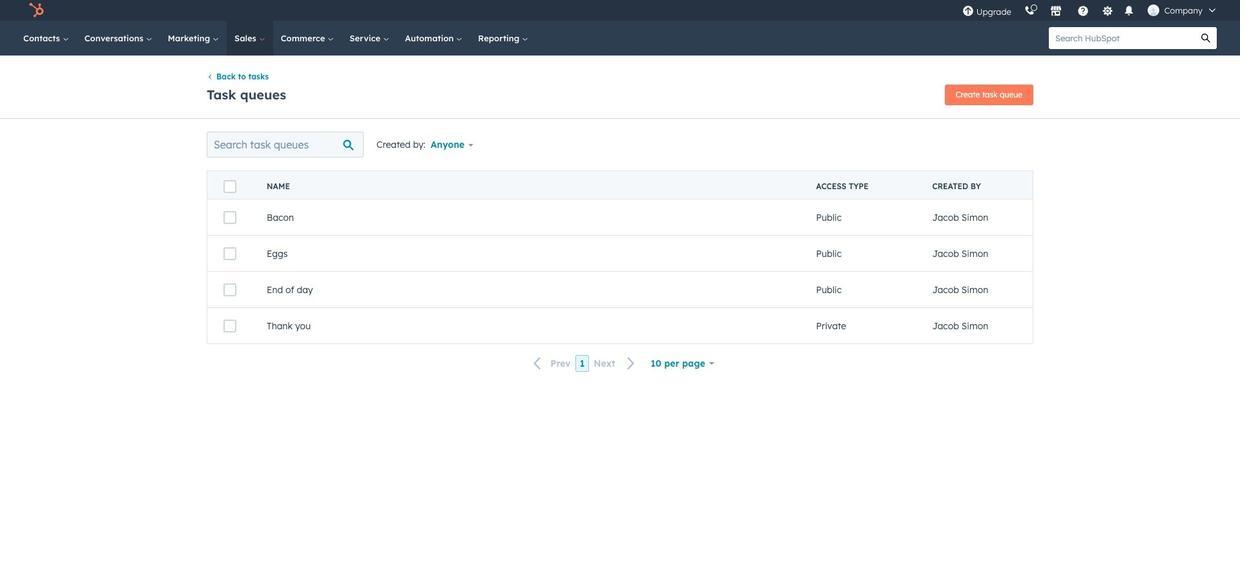 Task type: describe. For each thing, give the bounding box(es) containing it.
pagination navigation
[[526, 355, 643, 372]]

Search task queues search field
[[207, 132, 364, 158]]

jacob simon image
[[1148, 5, 1159, 16]]

Search HubSpot search field
[[1049, 27, 1195, 49]]



Task type: locate. For each thing, give the bounding box(es) containing it.
banner
[[207, 81, 1034, 106]]

menu
[[956, 0, 1225, 21]]

marketplaces image
[[1050, 6, 1062, 17]]



Task type: vqa. For each thing, say whether or not it's contained in the screenshot.
banner
yes



